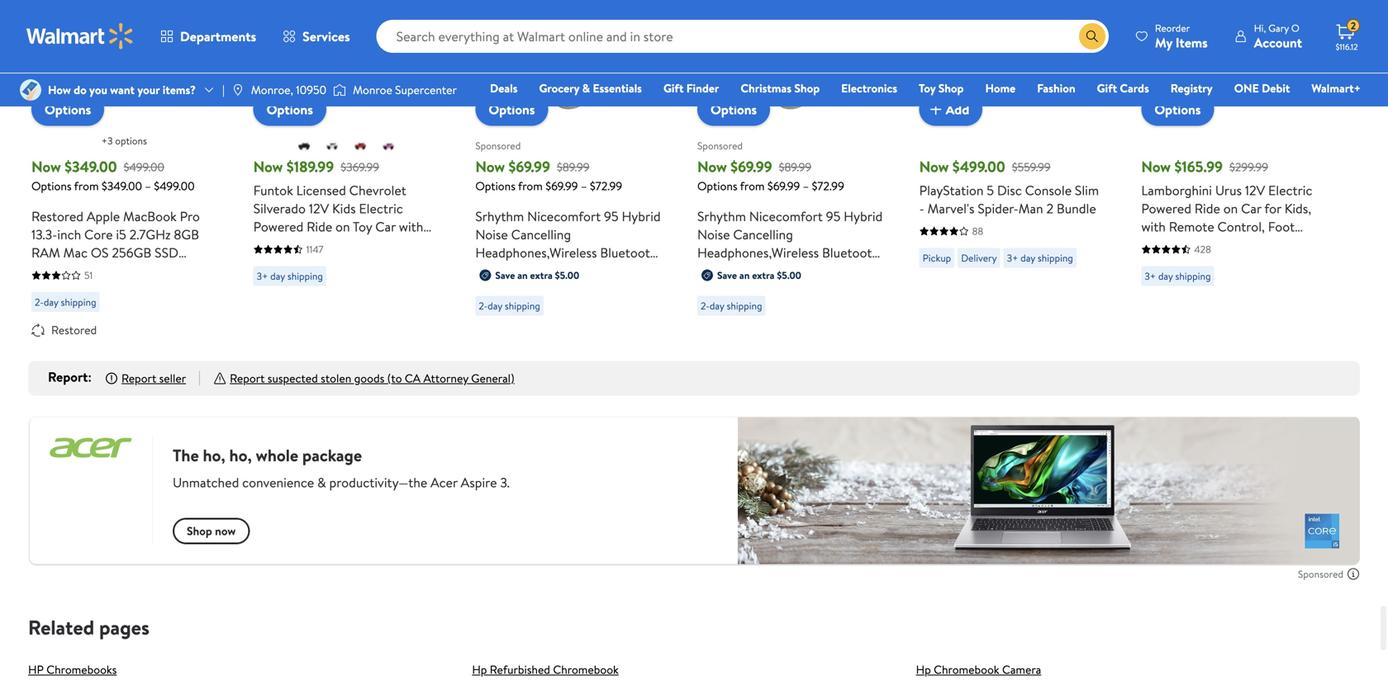 Task type: locate. For each thing, give the bounding box(es) containing it.
0 horizontal spatial 95
[[604, 208, 619, 226]]

add
[[946, 100, 969, 119]]

$499.00 down options
[[124, 159, 164, 175]]

2 right man
[[1046, 200, 1054, 218]]

1 horizontal spatial mode,hd
[[697, 280, 753, 298]]

0 vertical spatial &
[[582, 80, 590, 96]]

0 horizontal spatial 2
[[150, 298, 157, 317]]

restored
[[31, 208, 83, 226], [51, 322, 97, 339]]

attorney
[[423, 371, 468, 387]]

now $499.00 $559.99 playstation 5 disc console slim - marvel's spider-man 2 bundle
[[919, 157, 1099, 218]]

now for $165.99
[[1141, 157, 1171, 177]]

now inside now $189.99 $369.99 funtok licensed chevrolet silverado 12v kids electric powered ride on toy car with remote control & music player, black
[[253, 157, 283, 177]]

report left suspected
[[230, 371, 265, 387]]

$349.00 down +3
[[65, 157, 117, 177]]

report for report :
[[48, 368, 88, 386]]

1 srhythm nicecomfort 95 hybrid noise cancelling headphones,wireless bluetooth headset with transparency mode,hd sound image from the left
[[475, 0, 629, 113]]

monroe, 10950
[[251, 82, 326, 98]]

1 nicecomfort from the left
[[527, 208, 601, 226]]

1 vertical spatial toy
[[353, 218, 372, 236]]

2 $89.99 from the left
[[779, 159, 812, 175]]

& inside now $189.99 $369.99 funtok licensed chevrolet silverado 12v kids electric powered ride on toy car with remote control & music player, black
[[349, 236, 358, 254]]

powered down the funtok
[[253, 218, 303, 236]]

5 product group from the left
[[919, 0, 1105, 342]]

2 left day
[[150, 298, 157, 317]]

on inside now $165.99 $299.99 lamborghini urus 12v electric powered ride on car for kids, with remote control, foot pedal, mp3 player and led headlights
[[1223, 200, 1238, 218]]

0 horizontal spatial extra
[[530, 269, 553, 283]]

1 horizontal spatial hp
[[916, 662, 931, 678]]

sponsored down finder at the top of page
[[697, 139, 743, 153]]

12v
[[1245, 182, 1265, 200], [309, 200, 329, 218]]

restored up ram
[[31, 208, 83, 226]]

0 horizontal spatial headset
[[475, 262, 523, 280]]

$299.99
[[1229, 159, 1268, 175]]

options link for restored apple macbook pro 13.3-inch core i5 2.7ghz 8gb ram mac os 256gb ssd bundle: black case, wireless mouse, bluetooth/wireless airbuds by certified 2 day express (refurbished) "image"
[[31, 93, 104, 126]]

1 horizontal spatial remote
[[1169, 218, 1214, 236]]

black image
[[297, 139, 311, 153]]

$89.99
[[557, 159, 590, 175], [779, 159, 812, 175]]

0 horizontal spatial hp
[[472, 662, 487, 678]]

shop for christmas shop
[[794, 80, 820, 96]]

save an extra $5.00 for fourth product "group" from right
[[495, 269, 579, 283]]

now up 13.3-
[[31, 157, 61, 177]]

1 $5.00 from the left
[[555, 269, 579, 283]]

gift
[[663, 80, 684, 96], [1097, 80, 1117, 96]]

1 horizontal spatial 2-
[[479, 299, 488, 313]]

1 from from the left
[[74, 178, 99, 194]]

$499.00 inside now $499.00 $559.99 playstation 5 disc console slim - marvel's spider-man 2 bundle
[[952, 157, 1005, 177]]

1 horizontal spatial –
[[581, 178, 587, 194]]

2 hp from the left
[[916, 662, 931, 678]]

12v left kids
[[309, 200, 329, 218]]

sponsored now $69.99 $89.99 options from $69.99 – $72.99 down grocery
[[475, 139, 622, 194]]

1 horizontal spatial black
[[253, 254, 284, 272]]

0 horizontal spatial electric
[[359, 200, 403, 218]]

0 horizontal spatial nicecomfort
[[527, 208, 601, 226]]

now up playstation
[[919, 157, 949, 177]]

1 horizontal spatial headset
[[697, 262, 745, 280]]

1 horizontal spatial transparency
[[775, 262, 850, 280]]

0 horizontal spatial noise
[[475, 226, 508, 244]]

christmas shop link
[[733, 79, 827, 97]]

2 inside now $499.00 $559.99 playstation 5 disc console slim - marvel's spider-man 2 bundle
[[1046, 200, 1054, 218]]

nicecomfort for the srhythm nicecomfort 95 hybrid noise cancelling headphones,wireless bluetooth headset with transparency mode,hd sound image corresponding to fourth product "group" from right
[[527, 208, 601, 226]]

1 horizontal spatial 95
[[826, 208, 841, 226]]

seller
[[159, 371, 186, 387]]

1 horizontal spatial ride
[[1195, 200, 1220, 218]]

$165.99
[[1174, 157, 1223, 177]]

monroe
[[353, 82, 392, 98]]

grocery & essentials link
[[532, 79, 649, 97]]

3+ down the silverado
[[257, 270, 268, 284]]

disc
[[997, 182, 1022, 200]]

1 horizontal spatial shop
[[938, 80, 964, 96]]

1 $89.99 from the left
[[557, 159, 590, 175]]

electric up music
[[359, 200, 403, 218]]

1 now from the left
[[31, 157, 61, 177]]

case,
[[111, 262, 142, 280]]

1 horizontal spatial report
[[121, 371, 156, 387]]

control,
[[1218, 218, 1265, 236]]

1 horizontal spatial  image
[[333, 82, 346, 98]]

1 horizontal spatial sponsored
[[697, 139, 743, 153]]

$89.99 down christmas shop "link"
[[779, 159, 812, 175]]

restored down by
[[51, 322, 97, 339]]

5 options link from the left
[[1141, 93, 1214, 126]]

ca
[[405, 371, 421, 387]]

1 horizontal spatial 2-day shipping
[[479, 299, 540, 313]]

powered
[[1141, 200, 1191, 218], [253, 218, 303, 236]]

0 horizontal spatial an
[[517, 269, 528, 283]]

2
[[1351, 19, 1356, 33], [1046, 200, 1054, 218], [150, 298, 157, 317]]

2 cancelling from the left
[[733, 226, 793, 244]]

i5
[[116, 226, 126, 244]]

& left music
[[349, 236, 358, 254]]

2 shop from the left
[[938, 80, 964, 96]]

1 horizontal spatial save an extra $5.00
[[717, 269, 801, 283]]

0 horizontal spatial transparency
[[553, 262, 628, 280]]

gift finder
[[663, 80, 719, 96]]

1 hybrid from the left
[[622, 208, 661, 226]]

home link
[[978, 79, 1023, 97]]

options link for funtok licensed chevrolet silverado 12v kids electric powered ride on toy car with remote control & music player, black image
[[253, 93, 326, 126]]

2- for fourth product "group"
[[701, 299, 710, 313]]

on left music
[[335, 218, 350, 236]]

0 horizontal spatial srhythm nicecomfort 95 hybrid noise cancelling headphones,wireless bluetooth headset with transparency mode,hd sound image
[[475, 0, 629, 113]]

chromebook left camera
[[934, 662, 999, 678]]

2 vertical spatial 2
[[150, 298, 157, 317]]

2 nicecomfort from the left
[[749, 208, 823, 226]]

0 horizontal spatial 3+ day shipping
[[257, 270, 323, 284]]

3+ down 'pedal,'
[[1145, 270, 1156, 284]]

1 horizontal spatial $89.99
[[779, 159, 812, 175]]

0 horizontal spatial black
[[78, 262, 108, 280]]

options link for the srhythm nicecomfort 95 hybrid noise cancelling headphones,wireless bluetooth headset with transparency mode,hd sound image corresponding to fourth product "group" from right
[[475, 93, 548, 126]]

6 product group from the left
[[1141, 0, 1327, 342]]

1 horizontal spatial 3+ day shipping
[[1007, 251, 1073, 265]]

2 – from the left
[[581, 178, 587, 194]]

chromebooks
[[46, 662, 117, 678]]

headlights
[[1141, 254, 1202, 272]]

1 horizontal spatial 2
[[1046, 200, 1054, 218]]

sponsored now $69.99 $89.99 options from $69.99 – $72.99 down christmas
[[697, 139, 844, 194]]

ride up the "mp3"
[[1195, 200, 1220, 218]]

1 horizontal spatial srhythm nicecomfort 95 hybrid noise cancelling headphones,wireless bluetooth headset with transparency mode,hd sound image
[[697, 0, 851, 113]]

day
[[1021, 251, 1035, 265], [270, 270, 285, 284], [1158, 270, 1173, 284], [44, 296, 58, 310], [488, 299, 502, 313], [710, 299, 724, 313]]

pro
[[180, 208, 200, 226]]

4 options link from the left
[[697, 93, 770, 126]]

0 horizontal spatial headphones,wireless
[[475, 244, 597, 262]]

express
[[31, 317, 75, 335]]

1 hp from the left
[[472, 662, 487, 678]]

2 sound from the left
[[756, 280, 792, 298]]

0 horizontal spatial sponsored now $69.99 $89.99 options from $69.99 – $72.99
[[475, 139, 622, 194]]

2-day shipping for fourth product "group"
[[701, 299, 762, 313]]

cancelling
[[511, 226, 571, 244], [733, 226, 793, 244]]

electric
[[1268, 182, 1312, 200], [359, 200, 403, 218]]

0 horizontal spatial 2-
[[35, 296, 44, 310]]

report left seller
[[121, 371, 156, 387]]

3+ day shipping down 1147 in the top of the page
[[257, 270, 323, 284]]

 image for monroe supercenter
[[333, 82, 346, 98]]

srhythm
[[475, 208, 524, 226], [697, 208, 746, 226]]

$349.00
[[65, 157, 117, 177], [102, 178, 142, 194]]

3+ day shipping down the "mp3"
[[1145, 270, 1211, 284]]

1 – from the left
[[145, 178, 151, 194]]

0 vertical spatial restored
[[31, 208, 83, 226]]

pickup
[[923, 251, 951, 265]]

2 noise from the left
[[697, 226, 730, 244]]

services button
[[269, 17, 363, 56]]

product group
[[31, 0, 217, 342], [253, 0, 439, 342], [475, 0, 661, 342], [697, 0, 883, 342], [919, 0, 1105, 342], [1141, 0, 1327, 342]]

one debit link
[[1227, 79, 1297, 97]]

0 horizontal spatial $89.99
[[557, 159, 590, 175]]

(refurbished)
[[78, 317, 156, 335]]

12v inside now $165.99 $299.99 lamborghini urus 12v electric powered ride on car for kids, with remote control, foot pedal, mp3 player and led headlights
[[1245, 182, 1265, 200]]

reorder my items
[[1155, 21, 1208, 52]]

now inside now $499.00 $559.99 playstation 5 disc console slim - marvel's spider-man 2 bundle
[[919, 157, 949, 177]]

$189.99
[[287, 157, 334, 177]]

shop
[[794, 80, 820, 96], [938, 80, 964, 96]]

0 horizontal spatial srhythm nicecomfort 95 hybrid noise cancelling headphones,wireless bluetooth headset with transparency mode,hd sound
[[475, 208, 661, 298]]

2 horizontal spatial 2-day shipping
[[701, 299, 762, 313]]

2 headphones,wireless from the left
[[697, 244, 819, 262]]

2 horizontal spatial –
[[803, 178, 809, 194]]

options link
[[31, 93, 104, 126], [253, 93, 326, 126], [475, 93, 548, 126], [697, 93, 770, 126], [1141, 93, 1214, 126]]

1 an from the left
[[517, 269, 528, 283]]

car left 'for' on the right top of the page
[[1241, 200, 1261, 218]]

 image for how do you want your items?
[[20, 79, 41, 101]]

 image left how
[[20, 79, 41, 101]]

1 shop from the left
[[794, 80, 820, 96]]

1 product group from the left
[[31, 0, 217, 342]]

5 now from the left
[[919, 157, 949, 177]]

mode,hd for fourth product "group" from right
[[475, 280, 531, 298]]

car left player,
[[375, 218, 396, 236]]

gift finder link
[[656, 79, 727, 97]]

1 vertical spatial 2
[[1046, 200, 1054, 218]]

shop inside "link"
[[794, 80, 820, 96]]

0 horizontal spatial $72.99
[[590, 178, 622, 194]]

nicecomfort
[[527, 208, 601, 226], [749, 208, 823, 226]]

2 extra from the left
[[752, 269, 775, 283]]

0 horizontal spatial remote
[[253, 236, 299, 254]]

2 product group from the left
[[253, 0, 439, 342]]

1 horizontal spatial bluetooth
[[822, 244, 879, 262]]

3 now from the left
[[475, 157, 505, 177]]

2 chromebook from the left
[[934, 662, 999, 678]]

2 horizontal spatial report
[[230, 371, 265, 387]]

walmart image
[[26, 23, 134, 50]]

0 horizontal spatial  image
[[20, 79, 41, 101]]

services
[[302, 27, 350, 45]]

1 headphones,wireless from the left
[[475, 244, 597, 262]]

with
[[399, 218, 423, 236], [1141, 218, 1166, 236], [526, 262, 550, 280], [748, 262, 772, 280]]

shop for toy shop
[[938, 80, 964, 96]]

12v inside now $189.99 $369.99 funtok licensed chevrolet silverado 12v kids electric powered ride on toy car with remote control & music player, black
[[309, 200, 329, 218]]

2 horizontal spatial from
[[740, 178, 765, 194]]

powered up 'pedal,'
[[1141, 200, 1191, 218]]

pink image
[[382, 139, 395, 153]]

0 horizontal spatial –
[[145, 178, 151, 194]]

electric inside now $165.99 $299.99 lamborghini urus 12v electric powered ride on car for kids, with remote control, foot pedal, mp3 player and led headlights
[[1268, 182, 1312, 200]]

– inside now $349.00 $499.00 options from $349.00 – $499.00
[[145, 178, 151, 194]]

hp
[[472, 662, 487, 678], [916, 662, 931, 678]]

$499.00
[[952, 157, 1005, 177], [124, 159, 164, 175], [154, 178, 195, 194]]

srhythm nicecomfort 95 hybrid noise cancelling headphones,wireless bluetooth headset with transparency mode,hd sound image
[[475, 0, 629, 113], [697, 0, 851, 113]]

0 horizontal spatial car
[[375, 218, 396, 236]]

chromebook right refurbished
[[553, 662, 619, 678]]

sponsored down deals on the top
[[475, 139, 521, 153]]

want
[[110, 82, 135, 98]]

5
[[987, 182, 994, 200]]

now up the funtok
[[253, 157, 283, 177]]

restored inside the restored apple macbook pro 13.3-inch core i5 2.7ghz 8gb ram mac os 256gb ssd bundle: black case, wireless mouse, bluetooth/wireless airbuds by certified 2 day express (refurbished)
[[31, 208, 83, 226]]

ride up 1147 in the top of the page
[[307, 218, 332, 236]]

2.7ghz
[[129, 226, 171, 244]]

deals
[[490, 80, 518, 96]]

2 $5.00 from the left
[[777, 269, 801, 283]]

1 save an extra $5.00 from the left
[[495, 269, 579, 283]]

1147
[[306, 243, 323, 257]]

remote down the silverado
[[253, 236, 299, 254]]

grocery & essentials
[[539, 80, 642, 96]]

0 horizontal spatial powered
[[253, 218, 303, 236]]

1 horizontal spatial srhythm
[[697, 208, 746, 226]]

1 chromebook from the left
[[553, 662, 619, 678]]

now down deals on the top
[[475, 157, 505, 177]]

hp for hp refurbished chromebook
[[472, 662, 487, 678]]

1 horizontal spatial hybrid
[[844, 208, 883, 226]]

report suspected stolen goods (to ca attorney general)
[[230, 371, 515, 387]]

now up 'lamborghini'
[[1141, 157, 1171, 177]]

on up player
[[1223, 200, 1238, 218]]

black left case,
[[78, 262, 108, 280]]

electronics link
[[834, 79, 905, 97]]

certified
[[96, 298, 147, 317]]

1 vertical spatial restored
[[51, 322, 97, 339]]

1 horizontal spatial cancelling
[[733, 226, 793, 244]]

3+ right "delivery" on the right of the page
[[1007, 251, 1018, 265]]

with inside now $165.99 $299.99 lamborghini urus 12v electric powered ride on car for kids, with remote control, foot pedal, mp3 player and led headlights
[[1141, 218, 1166, 236]]

0 horizontal spatial &
[[349, 236, 358, 254]]

 image
[[231, 83, 244, 97]]

0 horizontal spatial toy
[[353, 218, 372, 236]]

remote up 428
[[1169, 218, 1214, 236]]

1 extra from the left
[[530, 269, 553, 283]]

$499.00 up 5
[[952, 157, 1005, 177]]

now inside now $165.99 $299.99 lamborghini urus 12v electric powered ride on car for kids, with remote control, foot pedal, mp3 player and led headlights
[[1141, 157, 1171, 177]]

0 horizontal spatial hybrid
[[622, 208, 661, 226]]

1 horizontal spatial gift
[[1097, 80, 1117, 96]]

restored for restored
[[51, 322, 97, 339]]

1 horizontal spatial $5.00
[[777, 269, 801, 283]]

2 up $116.12
[[1351, 19, 1356, 33]]

srhythm nicecomfort 95 hybrid noise cancelling headphones,wireless bluetooth headset with transparency mode,hd sound image for fourth product "group"
[[697, 0, 851, 113]]

1 horizontal spatial car
[[1241, 200, 1261, 218]]

1 horizontal spatial headphones,wireless
[[697, 244, 819, 262]]

suspected
[[268, 371, 318, 387]]

1 mode,hd from the left
[[475, 280, 531, 298]]

2 $72.99 from the left
[[812, 178, 844, 194]]

1 horizontal spatial on
[[1223, 200, 1238, 218]]

1 options link from the left
[[31, 93, 104, 126]]

2 gift from the left
[[1097, 80, 1117, 96]]

electric up foot
[[1268, 182, 1312, 200]]

report down express
[[48, 368, 88, 386]]

1 horizontal spatial electric
[[1268, 182, 1312, 200]]

1 srhythm nicecomfort 95 hybrid noise cancelling headphones,wireless bluetooth headset with transparency mode,hd sound from the left
[[475, 208, 661, 298]]

2 options link from the left
[[253, 93, 326, 126]]

hi,
[[1254, 21, 1266, 35]]

0 horizontal spatial report
[[48, 368, 88, 386]]

1 sponsored now $69.99 $89.99 options from $69.99 – $72.99 from the left
[[475, 139, 622, 194]]

6 now from the left
[[1141, 157, 1171, 177]]

$349.00 up apple
[[102, 178, 142, 194]]

account
[[1254, 33, 1302, 52]]

3+ day shipping down man
[[1007, 251, 1073, 265]]

hp chromebook camera
[[916, 662, 1041, 678]]

0 horizontal spatial save
[[495, 269, 515, 283]]

ram
[[31, 244, 60, 262]]

sponsored left ad disclaimer and feedback icon
[[1298, 568, 1343, 582]]

1 horizontal spatial extra
[[752, 269, 775, 283]]

$89.99 down grocery
[[557, 159, 590, 175]]

hp refurbished chromebook
[[472, 662, 619, 678]]

0 horizontal spatial save an extra $5.00
[[495, 269, 579, 283]]

1 vertical spatial &
[[349, 236, 358, 254]]

noise
[[475, 226, 508, 244], [697, 226, 730, 244]]

shop up add
[[938, 80, 964, 96]]

1 horizontal spatial nicecomfort
[[749, 208, 823, 226]]

2 an from the left
[[739, 269, 750, 283]]

product group containing now $349.00
[[31, 0, 217, 342]]

now for $189.99
[[253, 157, 283, 177]]

by
[[78, 298, 93, 317]]

toy down chevrolet
[[353, 218, 372, 236]]

0 horizontal spatial srhythm
[[475, 208, 524, 226]]

1 horizontal spatial 12v
[[1245, 182, 1265, 200]]

options link for the srhythm nicecomfort 95 hybrid noise cancelling headphones,wireless bluetooth headset with transparency mode,hd sound image corresponding to fourth product "group"
[[697, 93, 770, 126]]

core
[[84, 226, 113, 244]]

1 horizontal spatial powered
[[1141, 200, 1191, 218]]

remote inside now $189.99 $369.99 funtok licensed chevrolet silverado 12v kids electric powered ride on toy car with remote control & music player, black
[[253, 236, 299, 254]]

2 now from the left
[[253, 157, 283, 177]]

1 $72.99 from the left
[[590, 178, 622, 194]]

0 horizontal spatial bluetooth
[[600, 244, 657, 262]]

0 horizontal spatial mode,hd
[[475, 280, 531, 298]]

2- for fourth product "group" from right
[[479, 299, 488, 313]]

mode,hd
[[475, 280, 531, 298], [697, 280, 753, 298]]

& right grocery
[[582, 80, 590, 96]]

silverado
[[253, 200, 306, 218]]

0 horizontal spatial 2-day shipping
[[35, 296, 96, 310]]

sound for fourth product "group" from right
[[534, 280, 570, 298]]

1 horizontal spatial srhythm nicecomfort 95 hybrid noise cancelling headphones,wireless bluetooth headset with transparency mode,hd sound
[[697, 208, 883, 298]]

12v down $299.99
[[1245, 182, 1265, 200]]

car
[[1241, 200, 1261, 218], [375, 218, 396, 236]]

0 horizontal spatial from
[[74, 178, 99, 194]]

1 horizontal spatial noise
[[697, 226, 730, 244]]

2 srhythm nicecomfort 95 hybrid noise cancelling headphones,wireless bluetooth headset with transparency mode,hd sound image from the left
[[697, 0, 851, 113]]

1 headset from the left
[[475, 262, 523, 280]]

now inside now $349.00 $499.00 options from $349.00 – $499.00
[[31, 157, 61, 177]]

gift left finder at the top of page
[[663, 80, 684, 96]]

report for report suspected stolen goods (to ca attorney general)
[[230, 371, 265, 387]]

car inside now $165.99 $299.99 lamborghini urus 12v electric powered ride on car for kids, with remote control, foot pedal, mp3 player and led headlights
[[1241, 200, 1261, 218]]

funtok licensed chevrolet silverado 12v kids electric powered ride on toy car with remote control & music player, black image
[[253, 0, 407, 113]]

add button
[[919, 93, 983, 126]]

gift left cards
[[1097, 80, 1117, 96]]

next slide for recently viewed items list image
[[1307, 6, 1347, 45]]

2 save from the left
[[717, 269, 737, 283]]

1 sound from the left
[[534, 280, 570, 298]]

red image
[[354, 139, 367, 153]]

items?
[[163, 82, 196, 98]]

0 horizontal spatial 12v
[[309, 200, 329, 218]]

2 horizontal spatial 2-
[[701, 299, 710, 313]]

1 horizontal spatial sponsored now $69.99 $89.99 options from $69.99 – $72.99
[[697, 139, 844, 194]]

0 vertical spatial 2
[[1351, 19, 1356, 33]]

3 options link from the left
[[475, 93, 548, 126]]

Walmart Site-Wide search field
[[376, 20, 1109, 53]]

product group containing now $499.00
[[919, 0, 1105, 342]]

 image right 10950
[[333, 82, 346, 98]]

2 save an extra $5.00 from the left
[[717, 269, 801, 283]]

kids
[[332, 200, 356, 218]]

toy up add to cart "image" on the right top of the page
[[919, 80, 936, 96]]

now down finder at the top of page
[[697, 157, 727, 177]]

1 horizontal spatial save
[[717, 269, 737, 283]]

apple
[[87, 208, 120, 226]]

shop right christmas
[[794, 80, 820, 96]]

1 horizontal spatial sound
[[756, 280, 792, 298]]

2 mode,hd from the left
[[697, 280, 753, 298]]

from
[[74, 178, 99, 194], [518, 178, 543, 194], [740, 178, 765, 194]]

1 horizontal spatial $72.99
[[812, 178, 844, 194]]

sponsored
[[475, 139, 521, 153], [697, 139, 743, 153], [1298, 568, 1343, 582]]

black left 1147 in the top of the page
[[253, 254, 284, 272]]

1 horizontal spatial an
[[739, 269, 750, 283]]

 image
[[20, 79, 41, 101], [333, 82, 346, 98]]

1 gift from the left
[[663, 80, 684, 96]]

88
[[972, 224, 983, 239]]

0 horizontal spatial $5.00
[[555, 269, 579, 283]]

toy shop
[[919, 80, 964, 96]]

1 horizontal spatial &
[[582, 80, 590, 96]]

deals link
[[483, 79, 525, 97]]

with inside now $189.99 $369.99 funtok licensed chevrolet silverado 12v kids electric powered ride on toy car with remote control & music player, black
[[399, 218, 423, 236]]



Task type: describe. For each thing, give the bounding box(es) containing it.
monroe supercenter
[[353, 82, 457, 98]]

one debit
[[1234, 80, 1290, 96]]

10950
[[296, 82, 326, 98]]

now $349.00 $499.00 options from $349.00 – $499.00
[[31, 157, 195, 194]]

1 horizontal spatial toy
[[919, 80, 936, 96]]

toy inside now $189.99 $369.99 funtok licensed chevrolet silverado 12v kids electric powered ride on toy car with remote control & music player, black
[[353, 218, 372, 236]]

wireless
[[146, 262, 193, 280]]

search icon image
[[1086, 30, 1099, 43]]

report seller
[[121, 371, 186, 387]]

your
[[137, 82, 160, 98]]

registry
[[1171, 80, 1213, 96]]

& inside the grocery & essentials link
[[582, 80, 590, 96]]

mouse,
[[31, 280, 73, 298]]

black inside the restored apple macbook pro 13.3-inch core i5 2.7ghz 8gb ram mac os 256gb ssd bundle: black case, wireless mouse, bluetooth/wireless airbuds by certified 2 day express (refurbished)
[[78, 262, 108, 280]]

how do you want your items?
[[48, 82, 196, 98]]

1 bluetooth from the left
[[600, 244, 657, 262]]

2 bluetooth from the left
[[822, 244, 879, 262]]

hi, gary o account
[[1254, 21, 1302, 52]]

walmart+
[[1312, 80, 1361, 96]]

2 sponsored now $69.99 $89.99 options from $69.99 – $72.99 from the left
[[697, 139, 844, 194]]

2- for product "group" containing now $349.00
[[35, 296, 44, 310]]

car inside now $189.99 $369.99 funtok licensed chevrolet silverado 12v kids electric powered ride on toy car with remote control & music player, black
[[375, 218, 396, 236]]

supercenter
[[395, 82, 457, 98]]

christmas shop
[[741, 80, 820, 96]]

2 horizontal spatial 3+ day shipping
[[1145, 270, 1211, 284]]

how
[[48, 82, 71, 98]]

lamborghini
[[1141, 182, 1212, 200]]

powered inside now $189.99 $369.99 funtok licensed chevrolet silverado 12v kids electric powered ride on toy car with remote control & music player, black
[[253, 218, 303, 236]]

one
[[1234, 80, 1259, 96]]

hp chromebooks link
[[28, 662, 117, 678]]

+3 options
[[101, 134, 147, 148]]

3 from from the left
[[740, 178, 765, 194]]

os
[[91, 244, 109, 262]]

$5.00 for fourth product "group" from right
[[555, 269, 579, 283]]

options
[[115, 134, 147, 148]]

airbuds
[[31, 298, 75, 317]]

an for fourth product "group"
[[739, 269, 750, 283]]

goods
[[354, 371, 384, 387]]

nicecomfort for the srhythm nicecomfort 95 hybrid noise cancelling headphones,wireless bluetooth headset with transparency mode,hd sound image corresponding to fourth product "group"
[[749, 208, 823, 226]]

report for report seller
[[121, 371, 156, 387]]

3 product group from the left
[[475, 0, 661, 342]]

1 srhythm from the left
[[475, 208, 524, 226]]

spider-
[[978, 200, 1019, 218]]

reorder
[[1155, 21, 1190, 35]]

camera
[[1002, 662, 1041, 678]]

51
[[84, 269, 93, 283]]

urus
[[1215, 182, 1242, 200]]

black inside now $189.99 $369.99 funtok licensed chevrolet silverado 12v kids electric powered ride on toy car with remote control & music player, black
[[253, 254, 284, 272]]

now for $349.00
[[31, 157, 61, 177]]

2 horizontal spatial sponsored
[[1298, 568, 1343, 582]]

o
[[1291, 21, 1299, 35]]

2-day shipping for fourth product "group" from right
[[479, 299, 540, 313]]

powered inside now $165.99 $299.99 lamborghini urus 12v electric powered ride on car for kids, with remote control, foot pedal, mp3 player and led headlights
[[1141, 200, 1191, 218]]

$499.00 up the pro
[[154, 178, 195, 194]]

toy shop link
[[911, 79, 971, 97]]

white image
[[326, 139, 339, 153]]

2 horizontal spatial 2
[[1351, 19, 1356, 33]]

2 headset from the left
[[697, 262, 745, 280]]

gift for gift finder
[[663, 80, 684, 96]]

|
[[222, 82, 225, 98]]

led
[[1271, 236, 1294, 254]]

finder
[[686, 80, 719, 96]]

1 save from the left
[[495, 269, 515, 283]]

2 inside the restored apple macbook pro 13.3-inch core i5 2.7ghz 8gb ram mac os 256gb ssd bundle: black case, wireless mouse, bluetooth/wireless airbuds by certified 2 day express (refurbished)
[[150, 298, 157, 317]]

now for $499.00
[[919, 157, 949, 177]]

bundle
[[1057, 200, 1096, 218]]

on inside now $189.99 $369.99 funtok licensed chevrolet silverado 12v kids electric powered ride on toy car with remote control & music player, black
[[335, 218, 350, 236]]

and
[[1247, 236, 1267, 254]]

mode,hd for fourth product "group"
[[697, 280, 753, 298]]

playstation 5 disc console slim - marvel's spider-man 2 bundle image
[[919, 0, 1073, 113]]

electric inside now $189.99 $369.99 funtok licensed chevrolet silverado 12v kids electric powered ride on toy car with remote control & music player, black
[[359, 200, 403, 218]]

ride inside now $189.99 $369.99 funtok licensed chevrolet silverado 12v kids electric powered ride on toy car with remote control & music player, black
[[307, 218, 332, 236]]

2 srhythm nicecomfort 95 hybrid noise cancelling headphones,wireless bluetooth headset with transparency mode,hd sound from the left
[[697, 208, 883, 298]]

christmas
[[741, 80, 792, 96]]

day
[[161, 298, 183, 317]]

now $189.99 $369.99 funtok licensed chevrolet silverado 12v kids electric powered ride on toy car with remote control & music player, black
[[253, 157, 436, 272]]

an for fourth product "group" from right
[[517, 269, 528, 283]]

options inside now $349.00 $499.00 options from $349.00 – $499.00
[[31, 178, 72, 194]]

1 vertical spatial $349.00
[[102, 178, 142, 194]]

product group containing now $165.99
[[1141, 0, 1327, 342]]

home
[[985, 80, 1016, 96]]

save an extra $5.00 for fourth product "group"
[[717, 269, 801, 283]]

product group containing now $189.99
[[253, 0, 439, 342]]

add to cart image
[[926, 100, 946, 120]]

items
[[1176, 33, 1208, 52]]

inch
[[57, 226, 81, 244]]

debit
[[1262, 80, 1290, 96]]

2 95 from the left
[[826, 208, 841, 226]]

restored apple macbook pro 13.3-inch core i5 2.7ghz 8gb ram mac os 256gb ssd bundle: black case, wireless mouse, bluetooth/wireless airbuds by certified 2 day express (refurbished) image
[[31, 0, 185, 113]]

mac
[[63, 244, 88, 262]]

from inside now $349.00 $499.00 options from $349.00 – $499.00
[[74, 178, 99, 194]]

music
[[361, 236, 395, 254]]

player,
[[398, 236, 436, 254]]

cards
[[1120, 80, 1149, 96]]

hp refurbished chromebook link
[[472, 662, 619, 678]]

report :
[[48, 368, 92, 386]]

general)
[[471, 371, 515, 387]]

player
[[1208, 236, 1244, 254]]

restored for restored apple macbook pro 13.3-inch core i5 2.7ghz 8gb ram mac os 256gb ssd bundle: black case, wireless mouse, bluetooth/wireless airbuds by certified 2 day express (refurbished)
[[31, 208, 83, 226]]

1 transparency from the left
[[553, 262, 628, 280]]

departments button
[[147, 17, 269, 56]]

$116.12
[[1336, 41, 1358, 52]]

1 noise from the left
[[475, 226, 508, 244]]

mp3
[[1179, 236, 1205, 254]]

macbook
[[123, 208, 177, 226]]

delivery
[[961, 251, 997, 265]]

3 – from the left
[[803, 178, 809, 194]]

$559.99
[[1012, 159, 1051, 175]]

pages
[[99, 614, 149, 642]]

related
[[28, 614, 94, 642]]

4 now from the left
[[697, 157, 727, 177]]

related pages
[[28, 614, 149, 642]]

(to
[[387, 371, 402, 387]]

ad disclaimer and feedback image
[[1347, 568, 1360, 581]]

ride inside now $165.99 $299.99 lamborghini urus 12v electric powered ride on car for kids, with remote control, foot pedal, mp3 player and led headlights
[[1195, 200, 1220, 218]]

fashion link
[[1030, 79, 1083, 97]]

$5.00 for fourth product "group"
[[777, 269, 801, 283]]

2 srhythm from the left
[[697, 208, 746, 226]]

1 cancelling from the left
[[511, 226, 571, 244]]

fashion
[[1037, 80, 1075, 96]]

4 product group from the left
[[697, 0, 883, 342]]

report suspected stolen goods (to ca attorney general) link
[[230, 371, 515, 387]]

report seller link
[[121, 371, 186, 387]]

1 95 from the left
[[604, 208, 619, 226]]

restored apple macbook pro 13.3-inch core i5 2.7ghz 8gb ram mac os 256gb ssd bundle: black case, wireless mouse, bluetooth/wireless airbuds by certified 2 day express (refurbished)
[[31, 208, 200, 335]]

essentials
[[593, 80, 642, 96]]

8gb
[[174, 226, 199, 244]]

hp for hp chromebook camera
[[916, 662, 931, 678]]

2 horizontal spatial 3+
[[1145, 270, 1156, 284]]

man
[[1019, 200, 1043, 218]]

headphones,wireless for fourth product "group"
[[697, 244, 819, 262]]

for
[[1264, 200, 1281, 218]]

1 horizontal spatial 3+
[[1007, 251, 1018, 265]]

remote inside now $165.99 $299.99 lamborghini urus 12v electric powered ride on car for kids, with remote control, foot pedal, mp3 player and led headlights
[[1169, 218, 1214, 236]]

sound for fourth product "group"
[[756, 280, 792, 298]]

2 hybrid from the left
[[844, 208, 883, 226]]

options link for lamborghini urus 12v electric powered ride on car for kids, with remote control, foot pedal, mp3 player and led headlights image
[[1141, 93, 1214, 126]]

slim
[[1075, 182, 1099, 200]]

2 transparency from the left
[[775, 262, 850, 280]]

lamborghini urus 12v electric powered ride on car for kids, with remote control, foot pedal, mp3 player and led headlights image
[[1141, 0, 1295, 113]]

do
[[74, 82, 87, 98]]

0 vertical spatial $349.00
[[65, 157, 117, 177]]

2-day shipping for product "group" containing now $349.00
[[35, 296, 96, 310]]

walmart+ link
[[1304, 79, 1368, 97]]

2 from from the left
[[518, 178, 543, 194]]

0 horizontal spatial sponsored
[[475, 139, 521, 153]]

srhythm nicecomfort 95 hybrid noise cancelling headphones,wireless bluetooth headset with transparency mode,hd sound image for fourth product "group" from right
[[475, 0, 629, 113]]

headphones,wireless for fourth product "group" from right
[[475, 244, 597, 262]]

gift for gift cards
[[1097, 80, 1117, 96]]

you
[[89, 82, 107, 98]]

13.3-
[[31, 226, 57, 244]]

licensed
[[296, 182, 346, 200]]

0 horizontal spatial 3+
[[257, 270, 268, 284]]

Search search field
[[376, 20, 1109, 53]]

$369.99
[[341, 159, 379, 175]]

my
[[1155, 33, 1172, 52]]



Task type: vqa. For each thing, say whether or not it's contained in the screenshot.
the right Black
yes



